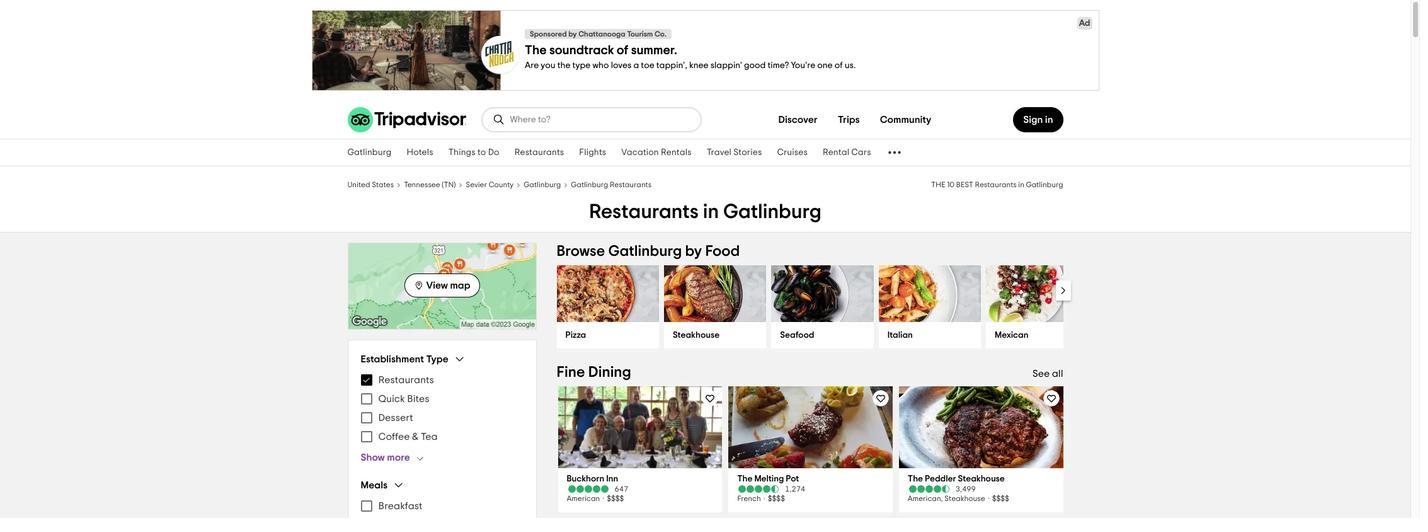 Task type: locate. For each thing, give the bounding box(es) containing it.
sign
[[1024, 115, 1043, 125]]

1 horizontal spatial gatlinburg link
[[524, 179, 561, 189]]

coffee
[[378, 432, 410, 442]]

restaurants
[[515, 148, 564, 157], [610, 181, 652, 188], [975, 181, 1017, 188], [589, 202, 699, 222], [378, 375, 434, 385]]

gatlinburg link
[[340, 139, 399, 166], [524, 179, 561, 189]]

buckhorn inn link
[[567, 473, 713, 485]]

3,499 link
[[908, 485, 1055, 493]]

gatlinburg link up united states link
[[340, 139, 399, 166]]

the peddler steakhouse link
[[908, 473, 1055, 485]]

italian link
[[879, 322, 981, 348]]

american, steakhouse
[[908, 495, 985, 502]]

2 the from the left
[[908, 475, 923, 483]]

show more
[[361, 452, 410, 463]]

3 $$$$ from the left
[[992, 495, 1009, 502]]

in up food
[[703, 202, 719, 222]]

restaurants in gatlinburg
[[589, 202, 822, 222]]

0 horizontal spatial $$$$
[[607, 495, 624, 502]]

establishment type
[[361, 354, 449, 364]]

american
[[567, 495, 600, 502]]

trips button
[[828, 107, 870, 132]]

in right sign
[[1045, 115, 1053, 125]]

$$$$ down the melting
[[768, 495, 785, 502]]

$$$$ down 647
[[607, 495, 624, 502]]

meals
[[361, 480, 388, 490]]

2 vertical spatial in
[[703, 202, 719, 222]]

hotels link
[[399, 139, 441, 166]]

restaurants up the quick bites
[[378, 375, 434, 385]]

community
[[880, 115, 932, 125]]

4.5 of 5 bubbles. 1,274 reviews element
[[737, 485, 884, 493]]

in right "best"
[[1019, 181, 1025, 188]]

1 horizontal spatial the
[[908, 475, 923, 483]]

the for the peddler steakhouse
[[908, 475, 923, 483]]

the up french
[[737, 475, 753, 483]]

united states
[[348, 181, 394, 188]]

the up american,
[[908, 475, 923, 483]]

None search field
[[482, 108, 700, 131]]

0 vertical spatial in
[[1045, 115, 1053, 125]]

do
[[488, 148, 500, 157]]

&
[[412, 432, 419, 442]]

pot
[[786, 475, 799, 483]]

0 vertical spatial steakhouse
[[673, 331, 720, 340]]

buckhorn
[[567, 475, 604, 483]]

tripadvisor image
[[348, 107, 466, 132]]

travel
[[707, 148, 732, 157]]

1,274 link
[[737, 485, 884, 493]]

view
[[426, 280, 448, 290]]

0 horizontal spatial in
[[703, 202, 719, 222]]

cruises
[[777, 148, 808, 157]]

vacation rentals
[[622, 148, 692, 157]]

pizza link
[[557, 322, 659, 348]]

show
[[361, 452, 385, 463]]

2 horizontal spatial $$$$
[[992, 495, 1009, 502]]

best
[[956, 181, 974, 188]]

restaurants up browse gatlinburg by food
[[589, 202, 699, 222]]

0 vertical spatial group
[[361, 353, 523, 464]]

1 vertical spatial group
[[361, 479, 523, 518]]

0 horizontal spatial gatlinburg link
[[340, 139, 399, 166]]

vacation rentals link
[[614, 139, 699, 166]]

seafood
[[780, 331, 814, 340]]

bites
[[407, 394, 430, 404]]

coffee & tea
[[378, 432, 438, 442]]

647
[[615, 485, 628, 493]]

rentals
[[661, 148, 692, 157]]

1 vertical spatial in
[[1019, 181, 1025, 188]]

show more button
[[361, 451, 430, 464]]

inn
[[606, 475, 618, 483]]

trips
[[838, 115, 860, 125]]

gatlinburg link down restaurants link
[[524, 179, 561, 189]]

steakhouse
[[673, 331, 720, 340], [958, 475, 1005, 483], [945, 495, 985, 502]]

$$$$ for buckhorn inn
[[607, 495, 624, 502]]

cruises link
[[770, 139, 815, 166]]

1 horizontal spatial $$$$
[[768, 495, 785, 502]]

$$$$
[[607, 495, 624, 502], [768, 495, 785, 502], [992, 495, 1009, 502]]

restaurants inside group
[[378, 375, 434, 385]]

1 group from the top
[[361, 353, 523, 464]]

establishment
[[361, 354, 424, 364]]

sevier
[[466, 181, 487, 188]]

1 the from the left
[[737, 475, 753, 483]]

$$$$ down 4.5 of 5 bubbles. 3,499 reviews element
[[992, 495, 1009, 502]]

2 group from the top
[[361, 479, 523, 518]]

vacation
[[622, 148, 659, 157]]

the
[[737, 475, 753, 483], [908, 475, 923, 483]]

1 horizontal spatial in
[[1019, 181, 1025, 188]]

advertisement region
[[0, 10, 1411, 91]]

cars
[[852, 148, 871, 157]]

in for sign in
[[1045, 115, 1053, 125]]

2 $$$$ from the left
[[768, 495, 785, 502]]

to
[[478, 148, 486, 157]]

1 $$$$ from the left
[[607, 495, 624, 502]]

dining
[[588, 365, 631, 380]]

rental cars link
[[815, 139, 879, 166]]

0 vertical spatial gatlinburg link
[[340, 139, 399, 166]]

restaurants right "do"
[[515, 148, 564, 157]]

stories
[[734, 148, 762, 157]]

2 horizontal spatial in
[[1045, 115, 1053, 125]]

sign in
[[1024, 115, 1053, 125]]

0 horizontal spatial the
[[737, 475, 753, 483]]

melting
[[755, 475, 784, 483]]

tennessee (tn)
[[404, 181, 456, 188]]

things to do link
[[441, 139, 507, 166]]

3,499
[[956, 485, 976, 493]]

group
[[361, 353, 523, 464], [361, 479, 523, 518]]

menu
[[361, 371, 523, 446]]

more
[[387, 452, 410, 463]]



Task type: describe. For each thing, give the bounding box(es) containing it.
quick
[[378, 394, 405, 404]]

the peddler steakhouse
[[908, 475, 1005, 483]]

steakhouse inside "link"
[[673, 331, 720, 340]]

$$$$ for the peddler steakhouse
[[992, 495, 1009, 502]]

hotels
[[407, 148, 433, 157]]

the 10  best restaurants in gatlinburg
[[931, 181, 1063, 188]]

peddler
[[925, 475, 956, 483]]

the melting pot
[[737, 475, 799, 483]]

by
[[685, 244, 702, 259]]

sevier county
[[466, 181, 514, 188]]

1,274
[[785, 485, 805, 493]]

sevier county link
[[466, 179, 514, 189]]

map
[[450, 280, 470, 290]]

tea
[[421, 432, 438, 442]]

1 vertical spatial steakhouse
[[958, 475, 1005, 483]]

restaurants down 'vacation'
[[610, 181, 652, 188]]

fine dining
[[557, 365, 631, 380]]

menu containing restaurants
[[361, 371, 523, 446]]

united
[[348, 181, 370, 188]]

view map
[[426, 280, 470, 290]]

quick bites
[[378, 394, 430, 404]]

10
[[947, 181, 955, 188]]

search image
[[492, 113, 505, 126]]

group containing establishment type
[[361, 353, 523, 464]]

restaurants link
[[507, 139, 572, 166]]

rental cars
[[823, 148, 871, 157]]

breakfast
[[378, 501, 423, 511]]

the melting pot link
[[737, 473, 884, 485]]

group containing meals
[[361, 479, 523, 518]]

Search search field
[[510, 114, 690, 125]]

united states link
[[348, 179, 394, 189]]

pizza
[[566, 331, 586, 340]]

community button
[[870, 107, 942, 132]]

2 vertical spatial steakhouse
[[945, 495, 985, 502]]

mexican
[[995, 331, 1029, 340]]

french
[[737, 495, 761, 502]]

county
[[489, 181, 514, 188]]

mexican link
[[986, 322, 1089, 348]]

things
[[448, 148, 476, 157]]

$$$$ for the melting pot
[[768, 495, 785, 502]]

italian
[[888, 331, 913, 340]]

tennessee (tn) link
[[404, 179, 456, 189]]

sign in link
[[1013, 107, 1063, 132]]

5.0 of 5 bubbles. 647 reviews element
[[567, 485, 713, 493]]

the
[[931, 181, 946, 188]]

all
[[1052, 369, 1063, 379]]

restaurants inside restaurants link
[[515, 148, 564, 157]]

4.5 of 5 bubbles. 3,499 reviews element
[[908, 485, 1055, 493]]

type
[[426, 354, 449, 364]]

rental
[[823, 148, 850, 157]]

647 link
[[567, 485, 713, 493]]

tennessee
[[404, 181, 440, 188]]

dessert
[[378, 413, 413, 423]]

1 vertical spatial gatlinburg link
[[524, 179, 561, 189]]

discover
[[779, 115, 818, 125]]

the for the melting pot
[[737, 475, 753, 483]]

things to do
[[448, 148, 500, 157]]

food
[[705, 244, 740, 259]]

american,
[[908, 495, 943, 502]]

flights link
[[572, 139, 614, 166]]

in for restaurants in gatlinburg
[[703, 202, 719, 222]]

(tn)
[[442, 181, 456, 188]]

view map button
[[404, 273, 480, 297]]

seafood link
[[772, 322, 874, 348]]

states
[[372, 181, 394, 188]]

restaurants right "best"
[[975, 181, 1017, 188]]

buckhorn inn
[[567, 475, 618, 483]]

gatlinburg restaurants
[[571, 181, 652, 188]]

see
[[1033, 369, 1050, 379]]

discover button
[[768, 107, 828, 132]]

see all link
[[1033, 369, 1063, 379]]

flights
[[579, 148, 606, 157]]

browse
[[557, 244, 605, 259]]

fine
[[557, 365, 585, 380]]

travel stories
[[707, 148, 762, 157]]

travel stories link
[[699, 139, 770, 166]]



Task type: vqa. For each thing, say whether or not it's contained in the screenshot.


